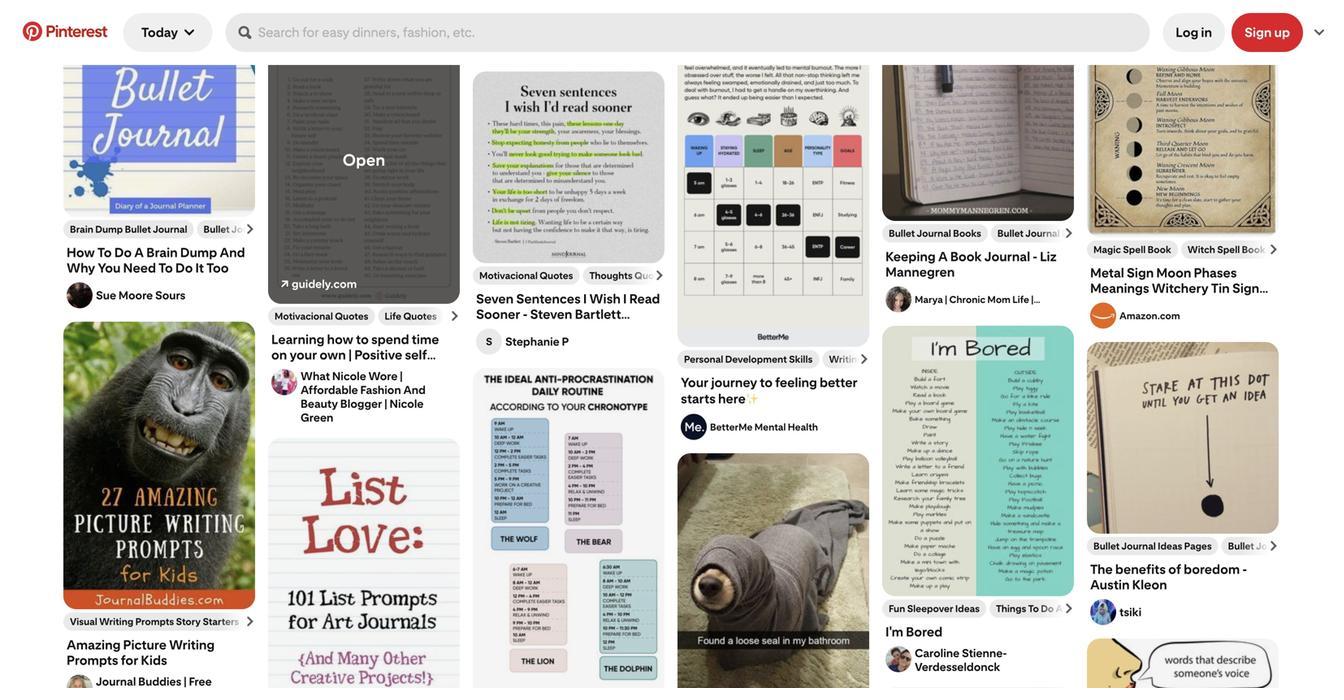 Task type: locate. For each thing, give the bounding box(es) containing it.
today
[[141, 25, 178, 40]]

motivacional quotes up sentences
[[479, 270, 573, 281]]

quotes for motivacional quotes link associated with stephanie
[[540, 270, 573, 281]]

starters
[[203, 616, 239, 628]]

0 horizontal spatial motivacional quotes
[[275, 310, 368, 322]]

0 horizontal spatial pages
[[1088, 227, 1116, 239]]

life quotes
[[385, 310, 437, 322]]

| right blogger
[[384, 397, 387, 411]]

to
[[760, 375, 773, 390]]

- right the boredom
[[1242, 562, 1247, 577]]

journalbuddies image
[[67, 675, 93, 688]]

do for how
[[114, 245, 132, 260]]

spell right witch
[[1217, 244, 1240, 255]]

bullet up how to do a brain dump and why you need to do it too
[[125, 223, 151, 235]]

stienne-
[[962, 646, 1007, 660]]

journal inside bullet journal dutch door ideas – the what, why & how
[[513, 0, 559, 10]]

1 horizontal spatial motivacional
[[479, 270, 538, 281]]

development
[[725, 353, 787, 365]]

book down books
[[950, 249, 982, 264]]

0 horizontal spatial how
[[67, 245, 95, 260]]

bullet up keeping at top
[[889, 227, 915, 239]]

1 vertical spatial and
[[403, 383, 426, 397]]

book for witch
[[1242, 244, 1266, 255]]

pages up magic
[[1088, 227, 1116, 239]]

spell for magic
[[1123, 244, 1146, 255]]

writing up the 'better'
[[829, 353, 863, 365]]

pinterest button
[[13, 22, 117, 43]]

motivacional quotes
[[479, 270, 573, 281], [275, 310, 368, 322]]

thoughts quotes
[[589, 270, 668, 281]]

seven sentences i wish i read sooner - steven bartlett quotes
[[476, 291, 660, 338]]

to right things
[[1028, 603, 1039, 615]]

brain inside how to do a brain dump and why you need to do it too
[[146, 245, 178, 260]]

log
[[1176, 25, 1199, 40]]

motivacional quotes for what
[[275, 310, 368, 322]]

a
[[134, 245, 144, 260], [938, 249, 948, 264], [1068, 603, 1075, 615]]

betterme mental health button
[[681, 414, 866, 440], [710, 421, 866, 433]]

log in
[[1176, 25, 1212, 40]]

bullet journal ideas pages link up the 'liz' on the top of page
[[997, 227, 1116, 239]]

spell
[[1123, 244, 1146, 255], [1217, 244, 1240, 255]]

scroll image for keeping a book journal - liz mannegren
[[1064, 228, 1074, 238]]

2 horizontal spatial writing
[[829, 353, 863, 365]]

writing up amazing
[[99, 616, 133, 628]]

0 horizontal spatial the
[[522, 10, 544, 26]]

writing therapy
[[829, 353, 902, 365]]

journal up how to do a brain dump and why you need to do it too button
[[153, 223, 187, 235]]

a down brain dump bullet journal link
[[134, 245, 144, 260]]

to for things
[[1028, 603, 1039, 615]]

do
[[114, 245, 132, 260], [175, 260, 193, 276], [1041, 603, 1054, 615]]

and inside how to do a brain dump and why you need to do it too
[[220, 245, 245, 260]]

0 vertical spatial bullet journal ideas pages link
[[997, 227, 1116, 239]]

bullet journal ideas pages link
[[997, 227, 1116, 239], [1093, 540, 1212, 552]]

0 horizontal spatial spell
[[1123, 244, 1146, 255]]

why left "&"
[[587, 10, 615, 26]]

journal left the 'liz' on the top of page
[[984, 249, 1030, 264]]

1 vertical spatial -
[[523, 307, 528, 322]]

writing inside amazing picture writing prompts for kids
[[169, 637, 215, 653]]

tsiki link
[[1119, 605, 1275, 619]]

0 vertical spatial brain
[[70, 223, 93, 235]]

bullet journal ideas pages up the 'liz' on the top of page
[[997, 227, 1116, 239]]

sleepover
[[907, 603, 953, 615], [1077, 603, 1124, 615]]

1 vertical spatial prompts
[[67, 653, 118, 668]]

fun
[[889, 603, 905, 615]]

what
[[301, 369, 330, 383]]

while tried-and-true journal topic lists help students explore topics and express ideas, picture writing prompts for kids are a unique way of inspiring kids. #picturepromptswritingprompts #visualprompts #journalbuddies visual writing prompts story starters, science writing prompts, photo writing prompts, picture story prompts, opinion writing prompts, fun writing activities, writing response, creative writing prompts, narrative writing image
[[63, 322, 255, 609]]

the right –
[[522, 10, 544, 26]]

ideas for fun sleepover ideas link
[[955, 603, 980, 615]]

1 vertical spatial writing
[[99, 616, 133, 628]]

how
[[629, 10, 658, 26], [67, 245, 95, 260]]

1 vertical spatial why
[[67, 260, 95, 276]]

1 vertical spatial |
[[384, 397, 387, 411]]

writing down the story
[[169, 637, 215, 653]]

1 horizontal spatial pages
[[1184, 540, 1212, 552]]

journal
[[513, 0, 559, 10], [153, 223, 187, 235], [917, 227, 951, 239], [1025, 227, 1060, 239], [984, 249, 1030, 264], [1122, 540, 1156, 552]]

0 horizontal spatial and
[[220, 245, 245, 260]]

stemar11 image
[[476, 329, 502, 355]]

i left the read
[[623, 291, 627, 307]]

nicole
[[332, 369, 366, 383], [390, 397, 424, 411]]

1 horizontal spatial motivacional quotes link
[[479, 270, 573, 281]]

0 vertical spatial dump
[[95, 223, 123, 235]]

journal up sue campbell
[[513, 0, 559, 10]]

the benefits of boredom - austin kleon
[[1090, 562, 1247, 593]]

betterme
[[710, 421, 753, 433]]

0 horizontal spatial sleepover
[[907, 603, 953, 615]]

do left "it"
[[175, 260, 193, 276]]

personal development skills link
[[684, 353, 813, 365]]

2 horizontal spatial do
[[1041, 603, 1054, 615]]

story
[[176, 616, 201, 628]]

quotes up sentences
[[540, 270, 573, 281]]

book right witch
[[1242, 244, 1266, 255]]

sours
[[155, 288, 185, 302]]

how left you
[[67, 245, 95, 260]]

quotes for thoughts quotes link
[[634, 270, 668, 281]]

2 vertical spatial writing
[[169, 637, 215, 653]]

nicole down wore
[[390, 397, 424, 411]]

sue right scampbell2758 image
[[505, 38, 526, 52]]

0 horizontal spatial a
[[134, 245, 144, 260]]

motivacional quotes link up sentences
[[479, 270, 573, 281]]

kids
[[141, 653, 167, 668]]

1 horizontal spatial book
[[1148, 244, 1171, 255]]

| right wore
[[400, 369, 403, 383]]

sue right simoore123 icon
[[96, 288, 116, 302]]

today button
[[123, 13, 213, 52]]

brain left "it"
[[146, 245, 178, 260]]

0 horizontal spatial i
[[583, 291, 587, 307]]

to down brain dump bullet journal link
[[97, 245, 112, 260]]

i left "wish"
[[583, 291, 587, 307]]

sue campbell link
[[505, 38, 661, 52]]

1 vertical spatial bullet journal ideas pages
[[1093, 540, 1212, 552]]

guidely.com link
[[292, 277, 357, 291]]

bullet journal dutch door ideas – the what, why & how
[[476, 0, 658, 26]]

liz
[[1040, 249, 1057, 264]]

bullet journal books, bullet journal ideas pages, bullet journal inspiration, journal entries, book reading journal, writing a book, writing tips, journals & planners, journal planner image
[[882, 0, 1074, 221]]

scroll image for read
[[655, 271, 665, 280]]

p
[[562, 335, 569, 349]]

0 vertical spatial motivacional
[[479, 270, 538, 281]]

link image
[[281, 280, 288, 288]]

and inside what nicole wore | affordable fashion and beauty blogger | nicole green
[[403, 383, 426, 397]]

0 vertical spatial writing
[[829, 353, 863, 365]]

quotes up the read
[[634, 270, 668, 281]]

dump up you
[[95, 223, 123, 235]]

0 horizontal spatial why
[[67, 260, 95, 276]]

1 vertical spatial motivacional quotes
[[275, 310, 368, 322]]

the benefits of boredom - austin kleon button
[[1090, 562, 1275, 593]]

1 horizontal spatial motivacional quotes
[[479, 270, 573, 281]]

0 vertical spatial motivacional quotes
[[479, 270, 573, 281]]

ideas inside bullet journal dutch door ideas – the what, why & how
[[476, 10, 509, 26]]

1 horizontal spatial -
[[1033, 249, 1037, 264]]

motivacional up the seven
[[479, 270, 538, 281]]

why up simoore123 icon
[[67, 260, 95, 276]]

journal up keeping at top
[[917, 227, 951, 239]]

0 horizontal spatial brain
[[70, 223, 93, 235]]

quotes down the seven
[[476, 322, 521, 338]]

scampbell2758 image
[[476, 32, 502, 58]]

visual
[[70, 616, 97, 628]]

2 horizontal spatial -
[[1242, 562, 1247, 577]]

pinterest image
[[23, 22, 42, 41]]

1 horizontal spatial |
[[400, 369, 403, 383]]

the left benefits
[[1090, 562, 1113, 577]]

bullet left –
[[476, 0, 511, 10]]

1 sleepover from the left
[[907, 603, 953, 615]]

dutch
[[562, 0, 599, 10]]

0 horizontal spatial motivacional quotes link
[[275, 310, 368, 322]]

pages up the boredom
[[1184, 540, 1212, 552]]

motivacional quotes link down 'guidely.com'
[[275, 310, 368, 322]]

do down brain dump bullet journal link
[[114, 245, 132, 260]]

your
[[681, 375, 709, 390]]

1 vertical spatial dump
[[180, 245, 217, 260]]

book for keeping
[[950, 249, 982, 264]]

brain
[[70, 223, 93, 235], [146, 245, 178, 260]]

1 vertical spatial pages
[[1184, 540, 1212, 552]]

sleepover up bored
[[907, 603, 953, 615]]

benefits
[[1115, 562, 1166, 577]]

0 vertical spatial -
[[1033, 249, 1037, 264]]

1 i from the left
[[583, 291, 587, 307]]

0 horizontal spatial to
[[97, 245, 112, 260]]

1 vertical spatial how
[[67, 245, 95, 260]]

1 horizontal spatial do
[[175, 260, 193, 276]]

a inside keeping a book journal - liz mannegren
[[938, 249, 948, 264]]

- left the 'liz' on the top of page
[[1033, 249, 1037, 264]]

1 horizontal spatial dump
[[180, 245, 217, 260]]

dump up sue moore sours link
[[180, 245, 217, 260]]

journal prompts for adults, journal lists, love journal, art journal techniques, journal writing prompts, art prompts, bullet journal ideas pages, bullet journal inspiration, art journal pages image
[[268, 438, 460, 688]]

1 vertical spatial sue
[[96, 288, 116, 302]]

sleepover down austin
[[1077, 603, 1124, 615]]

book
[[1148, 244, 1171, 255], [1242, 244, 1266, 255], [950, 249, 982, 264]]

0 vertical spatial nicole
[[332, 369, 366, 383]]

1 horizontal spatial why
[[587, 10, 615, 26]]

do left at
[[1041, 603, 1054, 615]]

to
[[97, 245, 112, 260], [159, 260, 173, 276], [1028, 603, 1039, 615]]

quotes left life
[[335, 310, 368, 322]]

and right fashion in the left bottom of the page
[[403, 383, 426, 397]]

mental
[[754, 421, 786, 433]]

|
[[400, 369, 403, 383], [384, 397, 387, 411]]

stephanie p
[[505, 335, 569, 349]]

sue for why
[[96, 288, 116, 302]]

writing
[[829, 353, 863, 365], [99, 616, 133, 628], [169, 637, 215, 653]]

- inside keeping a book journal - liz mannegren
[[1033, 249, 1037, 264]]

how inside bullet journal dutch door ideas – the what, why & how
[[629, 10, 658, 26]]

1 horizontal spatial nicole
[[390, 397, 424, 411]]

sue campbell
[[505, 38, 579, 52]]

how right "&"
[[629, 10, 658, 26]]

motivacional for what
[[275, 310, 333, 322]]

1 horizontal spatial prompts
[[135, 616, 174, 628]]

1 horizontal spatial writing
[[169, 637, 215, 653]]

fun sleepover ideas, things to do at a sleepover, fun things to do, sleepover activities, boy sleepover, party activities, sleepover crafts, things to do inside, all things image
[[882, 326, 1074, 596]]

up
[[1274, 25, 1290, 40]]

brain dump bullet journal
[[70, 223, 187, 235]]

0 horizontal spatial nicole
[[332, 369, 366, 383]]

motivacional quotes down 'guidely.com'
[[275, 310, 368, 322]]

1 vertical spatial motivacional
[[275, 310, 333, 322]]

book left witch
[[1148, 244, 1171, 255]]

brain up simoore123 icon
[[70, 223, 93, 235]]

bullet journal ideas pages up benefits
[[1093, 540, 1212, 552]]

you
[[98, 260, 121, 276]]

why inside how to do a brain dump and why you need to do it too
[[67, 260, 95, 276]]

motivacional quotes link
[[479, 270, 573, 281], [275, 310, 368, 322]]

bullet journal ideas pages for topmost 'bullet journal ideas pages' link
[[997, 227, 1116, 239]]

prompts
[[135, 616, 174, 628], [67, 653, 118, 668]]

1 horizontal spatial brain
[[146, 245, 178, 260]]

0 vertical spatial bullet journal ideas pages
[[997, 227, 1116, 239]]

what nicole wore | affordable fashion and beauty blogger | nicole green link
[[301, 369, 457, 424]]

wish
[[589, 291, 621, 307]]

1 horizontal spatial i
[[623, 291, 627, 307]]

0 horizontal spatial -
[[523, 307, 528, 322]]

0 vertical spatial sue
[[505, 38, 526, 52]]

journal up benefits
[[1122, 540, 1156, 552]]

1 vertical spatial brain
[[146, 245, 178, 260]]

quotes for motivacional quotes link for what
[[335, 310, 368, 322]]

- inside 'the benefits of boredom - austin kleon'
[[1242, 562, 1247, 577]]

0 horizontal spatial sue
[[96, 288, 116, 302]]

cute animal memes, funny animal quotes, animal jokes, animal facts, funny dog memes, cute funny dogs, cute funny animals, dog jokes, hilarious jokes image
[[678, 453, 869, 688]]

beauty
[[301, 397, 338, 411]]

0 vertical spatial why
[[587, 10, 615, 26]]

0 vertical spatial motivacional quotes link
[[479, 270, 573, 281]]

1 vertical spatial bullet journal ideas pages link
[[1093, 540, 1212, 552]]

verdesseldonck
[[915, 660, 1000, 674]]

1 spell from the left
[[1123, 244, 1146, 255]]

0 horizontal spatial writing
[[99, 616, 133, 628]]

ideas for bottommost 'bullet journal ideas pages' link
[[1158, 540, 1182, 552]]

writing therapy link
[[829, 353, 902, 365]]

procrastination is not laziness. it's an emotional regulation problem that can contribute to stress and anxiety. explore science-based techniques to overcome procrastination and feel better. 🧘‍♀️ easy to follow anti-procrastination plan👇 self care bullet journal, writing therapy, get my life together, how to stop procrastinating, positive self affirmations, thing 1, mental and emotional health, self care activities, useful life hacks image
[[473, 368, 665, 688]]

and for dump
[[220, 245, 245, 260]]

1 vertical spatial motivacional quotes link
[[275, 310, 368, 322]]

book inside keeping a book journal - liz mannegren
[[950, 249, 982, 264]]

a right at
[[1068, 603, 1075, 615]]

spell right magic
[[1123, 244, 1146, 255]]

1 horizontal spatial a
[[938, 249, 948, 264]]

1 vertical spatial nicole
[[390, 397, 424, 411]]

bullet journal ideas pages link up benefits
[[1093, 540, 1212, 552]]

do for things
[[1041, 603, 1054, 615]]

witch spell book link
[[1188, 244, 1266, 255]]

prompts up picture
[[135, 616, 174, 628]]

thoughts quotes link
[[589, 270, 668, 281]]

1 horizontal spatial sleepover
[[1077, 603, 1124, 615]]

motivacional down link icon
[[275, 310, 333, 322]]

2 vertical spatial -
[[1242, 562, 1247, 577]]

and
[[220, 245, 245, 260], [403, 383, 426, 397]]

prompts up journalbuddies image at the bottom left of page
[[67, 653, 118, 668]]

2 spell from the left
[[1217, 244, 1240, 255]]

0 vertical spatial and
[[220, 245, 245, 260]]

bullet journal books
[[889, 227, 981, 239]]

1 horizontal spatial sue
[[505, 38, 526, 52]]

1 vertical spatial the
[[1090, 562, 1113, 577]]

search icon image
[[239, 26, 252, 39]]

0 vertical spatial the
[[522, 10, 544, 26]]

0 horizontal spatial prompts
[[67, 653, 118, 668]]

0 vertical spatial prompts
[[135, 616, 174, 628]]

and right "it"
[[220, 245, 245, 260]]

1 horizontal spatial how
[[629, 10, 658, 26]]

the inside bullet journal dutch door ideas – the what, why & how
[[522, 10, 544, 26]]

sign
[[1245, 25, 1272, 40]]

scroll image for austin
[[1269, 541, 1279, 551]]

1 horizontal spatial and
[[403, 383, 426, 397]]

a down bullet journal books
[[938, 249, 948, 264]]

- left steven
[[523, 307, 528, 322]]

quotes right life
[[403, 310, 437, 322]]

dump
[[95, 223, 123, 235], [180, 245, 217, 260]]

austin
[[1090, 577, 1130, 593]]

1 horizontal spatial spell
[[1217, 244, 1240, 255]]

bullet
[[476, 0, 511, 10], [125, 223, 151, 235], [889, 227, 915, 239], [997, 227, 1024, 239], [1093, 540, 1120, 552]]

ideas
[[476, 10, 509, 26], [1062, 227, 1086, 239], [1158, 540, 1182, 552], [955, 603, 980, 615]]

scroll image
[[245, 224, 255, 234], [1064, 228, 1074, 238], [1269, 245, 1279, 254], [245, 617, 255, 626]]

0 horizontal spatial motivacional
[[275, 310, 333, 322]]

0 horizontal spatial dump
[[95, 223, 123, 235]]

nov 30, 2021 - guidely leverages technology and story to create powerful connections between guides and people who want to become their best possible selves. motivacional quotes, life quotes, things to do when bored, things to remember, productive things to do, things to do alone, free things to do, ways to be happy, learn new things image
[[268, 16, 460, 304]]

0 horizontal spatial book
[[950, 249, 982, 264]]

2 horizontal spatial book
[[1242, 244, 1266, 255]]

1 horizontal spatial the
[[1090, 562, 1113, 577]]

nicole up blogger
[[332, 369, 366, 383]]

0 horizontal spatial do
[[114, 245, 132, 260]]

marya | chronic mom life | chronic illness & self care image
[[886, 286, 911, 312]]

why
[[587, 10, 615, 26], [67, 260, 95, 276]]

spell for witch
[[1217, 244, 1240, 255]]

scroll image
[[655, 271, 665, 280], [450, 311, 460, 321], [860, 354, 869, 364], [1269, 541, 1279, 551], [1064, 604, 1074, 613]]

0 vertical spatial how
[[629, 10, 658, 26]]

2 horizontal spatial to
[[1028, 603, 1039, 615]]

to right need
[[159, 260, 173, 276]]



Task type: describe. For each thing, give the bounding box(es) containing it.
betterme mental health image
[[681, 414, 707, 440]]

mannegren
[[886, 264, 955, 280]]

caroline
[[915, 646, 960, 660]]

i'm bored
[[886, 624, 943, 640]]

bullet journal ideas pages, bullet journal inspiration, writing inspiration, journal writing, writing a book, writing prompts, writing humor, journal art, journal prompts image
[[1087, 342, 1279, 534]]

amazing picture writing prompts for kids
[[67, 637, 215, 668]]

whatnicolewore image
[[271, 369, 297, 395]]

to for how
[[97, 245, 112, 260]]

0 horizontal spatial |
[[384, 397, 387, 411]]

therapy
[[865, 353, 902, 365]]

chlagogianni image
[[1090, 599, 1116, 625]]

in
[[1201, 25, 1212, 40]]

fashion
[[360, 383, 401, 397]]

fun sleepover ideas
[[889, 603, 980, 615]]

thoughts
[[589, 270, 633, 281]]

magic
[[1093, 244, 1121, 255]]

how to do a brain dump and why you need to do it too
[[67, 245, 245, 276]]

stephanie
[[505, 335, 560, 349]]

magic spell book link
[[1093, 244, 1171, 255]]

magic spell book
[[1093, 244, 1171, 255]]

motivacional for stephanie
[[479, 270, 538, 281]]

motivacional quotes link for stephanie
[[479, 270, 573, 281]]

green
[[301, 411, 333, 424]]

bored
[[906, 624, 943, 640]]

amazing
[[67, 637, 121, 653]]

motivacional quotes link for what
[[275, 310, 368, 322]]

sue moore sours link
[[96, 288, 252, 302]]

seven sentences i wish i read sooner - steven bartlett quotes button
[[476, 291, 661, 338]]

personal development skills
[[684, 353, 813, 365]]

2 i from the left
[[623, 291, 627, 307]]

at
[[1056, 603, 1066, 615]]

0 vertical spatial pages
[[1088, 227, 1116, 239]]

writing plot, writing prompts for writers, creative writing tips, essay writing skills, writing characters, english writing skills, book writing tips, writing words, writing help image
[[1087, 639, 1279, 688]]

better
[[820, 375, 858, 390]]

scroll image for amazing picture writing prompts for kids
[[245, 617, 255, 626]]

2 horizontal spatial a
[[1068, 603, 1075, 615]]

brain dump bullet journal, bullet journal and diary, bullet journal for beginners, creating a bullet journal, bullet journal how to start a, bullet journal hacks, bullet journal writing, bullet journal layout, bullet journal inspiration image
[[63, 0, 255, 217]]

sue moore sours
[[96, 288, 185, 302]]

bullet up austin
[[1093, 540, 1120, 552]]

i'm
[[886, 624, 903, 640]]

journal inside keeping a book journal - liz mannegren
[[984, 249, 1030, 264]]

bullet inside bullet journal dutch door ideas – the what, why & how
[[476, 0, 511, 10]]

blogger
[[340, 397, 382, 411]]

personal development skills, writing therapy, get my life together, lcsw, socrates, aspergers, mental and emotional health, self care activities, always learning image
[[678, 6, 869, 347]]

your journey to feeling better starts here✨ button
[[681, 375, 866, 407]]

things to do at a sleepover
[[996, 603, 1124, 615]]

dump inside how to do a brain dump and why you need to do it too
[[180, 245, 217, 260]]

your journey to feeling better starts here✨
[[681, 375, 858, 407]]

health
[[788, 421, 818, 433]]

bullet right books
[[997, 227, 1024, 239]]

prompts inside amazing picture writing prompts for kids
[[67, 653, 118, 668]]

caroline stienne- verdesseldonck
[[915, 646, 1007, 674]]

0 vertical spatial |
[[400, 369, 403, 383]]

amazon.com
[[1119, 310, 1180, 322]]

why inside bullet journal dutch door ideas – the what, why & how
[[587, 10, 615, 26]]

guidely.com
[[292, 277, 357, 291]]

wore
[[368, 369, 398, 383]]

affordable
[[301, 383, 358, 397]]

quotes inside seven sentences i wish i read sooner - steven bartlett quotes
[[476, 322, 521, 338]]

life quotes link
[[385, 310, 437, 322]]

witch spell book
[[1188, 244, 1266, 255]]

witch
[[1188, 244, 1215, 255]]

betterme mental health
[[710, 421, 818, 433]]

keeping a book journal - liz mannegren
[[886, 249, 1057, 280]]

how inside how to do a brain dump and why you need to do it too
[[67, 245, 95, 260]]

- inside seven sentences i wish i read sooner - steven bartlett quotes
[[523, 307, 528, 322]]

personal
[[684, 353, 723, 365]]

kleon
[[1132, 577, 1167, 593]]

- for the benefits of boredom - austin kleon
[[1242, 562, 1247, 577]]

sign up
[[1245, 25, 1290, 40]]

bartlett
[[575, 307, 621, 322]]

simoore123 image
[[67, 282, 93, 308]]

steven
[[530, 307, 572, 322]]

tsiki
[[1119, 605, 1142, 619]]

boredom
[[1184, 562, 1240, 577]]

i'm bored button
[[886, 624, 1071, 640]]

ideas for topmost 'bullet journal ideas pages' link
[[1062, 227, 1086, 239]]

of
[[1168, 562, 1181, 577]]

scroll image for how to do a brain dump and why you need to do it too
[[245, 224, 255, 234]]

motivacional quotes, thoughts quotes, inspo quotes, life thoughts, congratulations quotes, life lesson quotes, quotes about life lessons, quotes about goals, quotes about people image
[[473, 71, 665, 263]]

the inside 'the benefits of boredom - austin kleon'
[[1090, 562, 1113, 577]]

for
[[121, 653, 138, 668]]

carolinestiennev image
[[886, 646, 911, 672]]

2 sleepover from the left
[[1077, 603, 1124, 615]]

visual writing prompts story starters
[[70, 616, 239, 628]]

things to do at a sleepover link
[[996, 603, 1124, 615]]

prices may vary. high quality material: tin/metal size: 8 inches x 12 inches (20x30 cm) use: there are four small pre-drilled holes in each corner of this painting, so it is easy to tack, perfect for pins, screws or small nails. for home, garage, man cave, mechanics, auto services, bar, lounge, patio, cabin, basement, den, game/entertainment room or virtually any space; perfect size - we have learned lots of suggestions from customers to designed this sign with 12 inches size, considering many a magic spell book, witch spell book, magic spells, easy spells, moon phases meaning, good gifts for parents, witchcraft spell books, wiccan books, witchcraft spells image
[[1087, 0, 1279, 237]]

1 horizontal spatial to
[[159, 260, 173, 276]]

sign up button
[[1232, 13, 1303, 52]]

life
[[385, 310, 401, 322]]

here✨
[[718, 391, 759, 407]]

read
[[629, 291, 660, 307]]

amazon.com image
[[1090, 303, 1116, 329]]

journal up the 'liz' on the top of page
[[1025, 227, 1060, 239]]

visual writing prompts story starters link
[[70, 616, 239, 628]]

bullet journal books link
[[889, 227, 981, 239]]

bullet journal dutch door ideas – the what, why & how button
[[476, 0, 661, 26]]

quotes for 'life quotes' link
[[403, 310, 437, 322]]

pinterest
[[45, 22, 107, 41]]

moore
[[118, 288, 153, 302]]

fun sleepover ideas link
[[889, 603, 980, 615]]

seven
[[476, 291, 514, 307]]

things
[[996, 603, 1026, 615]]

- for keeping a book journal - liz mannegren
[[1033, 249, 1037, 264]]

need
[[123, 260, 156, 276]]

motivacional quotes for stephanie
[[479, 270, 573, 281]]

and for fashion
[[403, 383, 426, 397]]

sue for what,
[[505, 38, 526, 52]]

a inside how to do a brain dump and why you need to do it too
[[134, 245, 144, 260]]

picture
[[123, 637, 166, 653]]

keeping
[[886, 249, 936, 264]]

stephanie p link
[[505, 335, 661, 349]]

Search text field
[[258, 13, 1143, 52]]

it
[[195, 260, 204, 276]]

bullet journal ideas pages for bottommost 'bullet journal ideas pages' link
[[1093, 540, 1212, 552]]

book for magic
[[1148, 244, 1171, 255]]

brain dump bullet journal link
[[70, 223, 187, 235]]

scroll image for starts
[[860, 354, 869, 364]]

what,
[[547, 10, 584, 26]]

pinterest link
[[13, 22, 117, 41]]

starts
[[681, 391, 716, 407]]

open
[[343, 150, 385, 170]]



Task type: vqa. For each thing, say whether or not it's contained in the screenshot.
the topmost the Reply BUTTON
no



